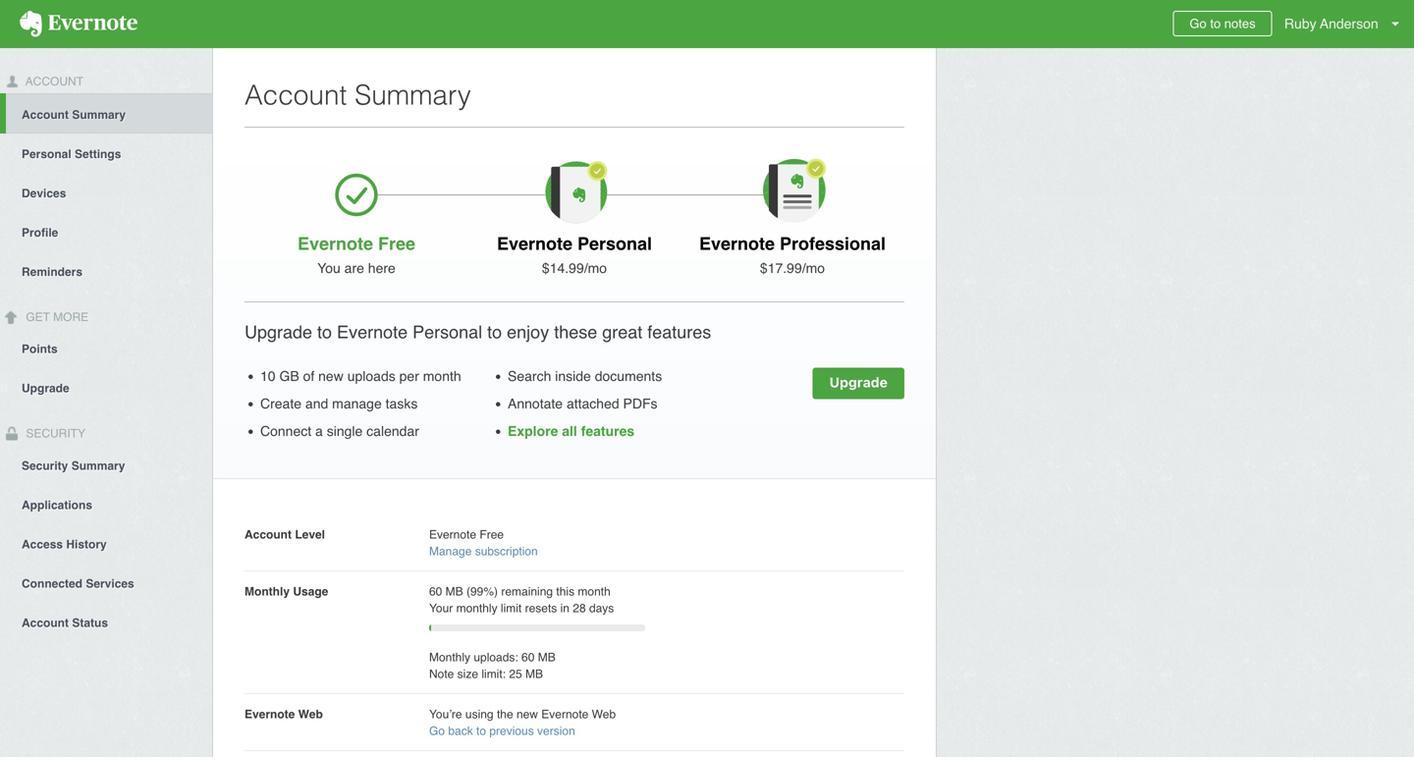 Task type: describe. For each thing, give the bounding box(es) containing it.
the
[[497, 708, 513, 722]]

security summary
[[22, 459, 125, 473]]

go inside the "you're using the new evernote web go back to previous version"
[[429, 724, 445, 738]]

of
[[303, 368, 315, 384]]

(99%)
[[467, 585, 498, 599]]

to up 10 gb of new uploads per month
[[317, 322, 332, 342]]

new for evernote
[[517, 708, 538, 722]]

evernote free you are here
[[298, 234, 416, 276]]

security summary link
[[0, 445, 212, 485]]

evernote web
[[245, 708, 323, 722]]

explore all features
[[508, 423, 635, 439]]

reminders
[[22, 265, 83, 279]]

evernote professional $17.99/ mo
[[699, 234, 886, 276]]

points
[[22, 342, 58, 356]]

account level
[[245, 528, 325, 542]]

upgrade to evernote personal to enjoy these great features
[[245, 322, 712, 342]]

applications link
[[0, 485, 212, 524]]

account inside account summary link
[[22, 108, 69, 122]]

pdfs
[[623, 396, 658, 412]]

devices link
[[0, 173, 212, 212]]

these
[[554, 322, 597, 342]]

using
[[466, 708, 494, 722]]

version
[[537, 724, 575, 738]]

new for uploads
[[318, 368, 344, 384]]

monthly usage
[[245, 585, 328, 599]]

single
[[327, 423, 363, 439]]

connected
[[22, 577, 83, 591]]

10
[[260, 368, 276, 384]]

ruby
[[1285, 16, 1317, 31]]

upgrade for upgrade to evernote personal to enjoy these great features
[[245, 322, 312, 342]]

uploads
[[347, 368, 396, 384]]

search inside documents
[[508, 368, 662, 384]]

free for evernote free manage subscription
[[480, 528, 504, 542]]

annotate
[[508, 396, 563, 412]]

0 horizontal spatial personal
[[22, 147, 71, 161]]

get more
[[23, 310, 89, 324]]

previous
[[490, 724, 534, 738]]

explore all features link
[[508, 423, 635, 439]]

reminders link
[[0, 251, 212, 291]]

60 mb (99%) remaining this month your monthly limit resets in 28 days
[[429, 585, 614, 615]]

get
[[26, 310, 50, 324]]

1 horizontal spatial account summary
[[245, 80, 471, 111]]

gb
[[279, 368, 299, 384]]

subscription
[[475, 545, 538, 558]]

notes
[[1225, 16, 1256, 31]]

connect a single calendar
[[260, 423, 419, 439]]

evernote for evernote free you are here
[[298, 234, 373, 254]]

attached
[[567, 396, 620, 412]]

enjoy
[[507, 322, 549, 342]]

this
[[556, 585, 575, 599]]

0 horizontal spatial account summary
[[22, 108, 126, 122]]

1 upgrade link from the left
[[813, 368, 905, 399]]

access history link
[[0, 524, 212, 563]]

60 inside monthly uploads: 60 mb note size limit: 25 mb
[[522, 651, 535, 665]]

and
[[305, 396, 328, 412]]

to inside the "you're using the new evernote web go back to previous version"
[[476, 724, 486, 738]]

evernote free manage subscription
[[429, 528, 538, 558]]

are
[[344, 260, 364, 276]]

manage
[[332, 396, 382, 412]]

connected services link
[[0, 563, 212, 603]]

all
[[562, 423, 577, 439]]

go back to previous version link
[[429, 724, 575, 738]]

you
[[317, 260, 341, 276]]

account summary link
[[6, 93, 212, 133]]

manage
[[429, 545, 472, 558]]

$17.99/
[[760, 260, 806, 276]]

limit
[[501, 602, 522, 615]]

services
[[86, 577, 134, 591]]

monthly
[[456, 602, 498, 615]]

in
[[561, 602, 570, 615]]

0 vertical spatial month
[[423, 368, 461, 384]]

10 gb of new uploads per month
[[260, 368, 461, 384]]

evernote personal $14.99/ mo
[[497, 234, 652, 276]]

ruby anderson
[[1285, 16, 1379, 31]]

back
[[448, 724, 473, 738]]

28
[[573, 602, 586, 615]]

evernote for evernote professional $17.99/ mo
[[699, 234, 775, 254]]

usage
[[293, 585, 328, 599]]

web inside the "you're using the new evernote web go back to previous version"
[[592, 708, 616, 722]]

free for evernote free you are here
[[378, 234, 416, 254]]

status
[[72, 616, 108, 630]]

documents
[[595, 368, 662, 384]]

a
[[315, 423, 323, 439]]

account status
[[22, 616, 108, 630]]

your
[[429, 602, 453, 615]]

per
[[399, 368, 419, 384]]

evernote for evernote personal $14.99/ mo
[[497, 234, 573, 254]]

level
[[295, 528, 325, 542]]

go to notes link
[[1173, 11, 1273, 36]]

you're
[[429, 708, 462, 722]]

ruby anderson link
[[1280, 0, 1415, 48]]

here
[[368, 260, 396, 276]]

search
[[508, 368, 551, 384]]

0 horizontal spatial features
[[581, 423, 635, 439]]

devices
[[22, 186, 66, 200]]



Task type: locate. For each thing, give the bounding box(es) containing it.
uploads:
[[474, 651, 518, 665]]

0 horizontal spatial web
[[298, 708, 323, 722]]

anderson
[[1320, 16, 1379, 31]]

features right great
[[648, 322, 712, 342]]

profile
[[22, 226, 58, 239]]

0 vertical spatial security
[[23, 427, 85, 441]]

evernote link
[[0, 0, 157, 48]]

1 vertical spatial monthly
[[429, 651, 471, 665]]

explore
[[508, 423, 558, 439]]

calendar
[[367, 423, 419, 439]]

0 horizontal spatial mo
[[588, 260, 607, 276]]

to
[[1211, 16, 1221, 31], [317, 322, 332, 342], [487, 322, 502, 342], [476, 724, 486, 738]]

2 horizontal spatial upgrade
[[830, 374, 888, 390]]

$14.99/
[[542, 260, 588, 276]]

inside
[[555, 368, 591, 384]]

1 horizontal spatial new
[[517, 708, 538, 722]]

go
[[1190, 16, 1207, 31], [429, 724, 445, 738]]

0 horizontal spatial monthly
[[245, 585, 290, 599]]

mo inside evernote personal $14.99/ mo
[[588, 260, 607, 276]]

more
[[53, 310, 89, 324]]

1 horizontal spatial go
[[1190, 16, 1207, 31]]

0 horizontal spatial go
[[429, 724, 445, 738]]

go down the you're
[[429, 724, 445, 738]]

60 up your
[[429, 585, 442, 599]]

monthly for monthly uploads: 60 mb note size limit: 25 mb
[[429, 651, 471, 665]]

new
[[318, 368, 344, 384], [517, 708, 538, 722]]

0 horizontal spatial free
[[378, 234, 416, 254]]

to down using
[[476, 724, 486, 738]]

month right 'per'
[[423, 368, 461, 384]]

annotate attached pdfs
[[508, 396, 658, 412]]

free up the manage subscription link at bottom left
[[480, 528, 504, 542]]

monthly up note
[[429, 651, 471, 665]]

0 horizontal spatial upgrade
[[22, 382, 69, 395]]

mb inside "60 mb (99%) remaining this month your monthly limit resets in 28 days"
[[446, 585, 463, 599]]

account inside account status link
[[22, 616, 69, 630]]

1 horizontal spatial personal
[[413, 322, 482, 342]]

mb
[[446, 585, 463, 599], [538, 651, 556, 665], [526, 667, 543, 681]]

security up applications
[[22, 459, 68, 473]]

1 vertical spatial personal
[[578, 234, 652, 254]]

free inside evernote free you are here
[[378, 234, 416, 254]]

1 vertical spatial 60
[[522, 651, 535, 665]]

free
[[378, 234, 416, 254], [480, 528, 504, 542]]

evernote inside evernote free manage subscription
[[429, 528, 476, 542]]

new inside the "you're using the new evernote web go back to previous version"
[[517, 708, 538, 722]]

2 vertical spatial personal
[[413, 322, 482, 342]]

remaining
[[501, 585, 553, 599]]

mb up your
[[446, 585, 463, 599]]

1 vertical spatial go
[[429, 724, 445, 738]]

0 horizontal spatial upgrade link
[[0, 368, 212, 407]]

2 vertical spatial mb
[[526, 667, 543, 681]]

2 horizontal spatial personal
[[578, 234, 652, 254]]

0 horizontal spatial 60
[[429, 585, 442, 599]]

month inside "60 mb (99%) remaining this month your monthly limit resets in 28 days"
[[578, 585, 611, 599]]

1 horizontal spatial monthly
[[429, 651, 471, 665]]

new right the
[[517, 708, 538, 722]]

mo down professional
[[806, 260, 825, 276]]

to left enjoy
[[487, 322, 502, 342]]

evernote inside evernote free you are here
[[298, 234, 373, 254]]

summary for account summary link
[[72, 108, 126, 122]]

to inside go to notes link
[[1211, 16, 1221, 31]]

professional
[[780, 234, 886, 254]]

1 web from the left
[[298, 708, 323, 722]]

0 vertical spatial monthly
[[245, 585, 290, 599]]

monthly inside monthly uploads: 60 mb note size limit: 25 mb
[[429, 651, 471, 665]]

points link
[[0, 329, 212, 368]]

upgrade link
[[813, 368, 905, 399], [0, 368, 212, 407]]

mb right 25
[[526, 667, 543, 681]]

access history
[[22, 538, 107, 551]]

account
[[23, 75, 84, 88], [245, 80, 347, 111], [22, 108, 69, 122], [245, 528, 292, 542], [22, 616, 69, 630]]

access
[[22, 538, 63, 551]]

1 vertical spatial mb
[[538, 651, 556, 665]]

connect
[[260, 423, 312, 439]]

to left notes
[[1211, 16, 1221, 31]]

0 horizontal spatial new
[[318, 368, 344, 384]]

personal up 'per'
[[413, 322, 482, 342]]

history
[[66, 538, 107, 551]]

web
[[298, 708, 323, 722], [592, 708, 616, 722]]

upgrade for 1st upgrade link from left
[[830, 374, 888, 390]]

resets
[[525, 602, 557, 615]]

2 upgrade link from the left
[[0, 368, 212, 407]]

mo up these
[[588, 260, 607, 276]]

evernote image
[[0, 11, 157, 37]]

1 horizontal spatial features
[[648, 322, 712, 342]]

features down attached
[[581, 423, 635, 439]]

25
[[509, 667, 522, 681]]

evernote inside evernote professional $17.99/ mo
[[699, 234, 775, 254]]

upgrade for second upgrade link from left
[[22, 382, 69, 395]]

settings
[[75, 147, 121, 161]]

days
[[589, 602, 614, 615]]

monthly left usage
[[245, 585, 290, 599]]

2 web from the left
[[592, 708, 616, 722]]

applications
[[22, 498, 92, 512]]

security for security
[[23, 427, 85, 441]]

0 vertical spatial mb
[[446, 585, 463, 599]]

60 inside "60 mb (99%) remaining this month your monthly limit resets in 28 days"
[[429, 585, 442, 599]]

0 vertical spatial go
[[1190, 16, 1207, 31]]

features
[[648, 322, 712, 342], [581, 423, 635, 439]]

security for security summary
[[22, 459, 68, 473]]

new right the of
[[318, 368, 344, 384]]

1 mo from the left
[[588, 260, 607, 276]]

0 vertical spatial free
[[378, 234, 416, 254]]

personal up $14.99/
[[578, 234, 652, 254]]

1 vertical spatial security
[[22, 459, 68, 473]]

great
[[602, 322, 643, 342]]

1 horizontal spatial upgrade
[[245, 322, 312, 342]]

evernote inside evernote personal $14.99/ mo
[[497, 234, 573, 254]]

evernote inside the "you're using the new evernote web go back to previous version"
[[542, 708, 589, 722]]

account summary
[[245, 80, 471, 111], [22, 108, 126, 122]]

personal settings
[[22, 147, 121, 161]]

security up security summary
[[23, 427, 85, 441]]

personal inside evernote personal $14.99/ mo
[[578, 234, 652, 254]]

mo for personal
[[588, 260, 607, 276]]

0 vertical spatial features
[[648, 322, 712, 342]]

security
[[23, 427, 85, 441], [22, 459, 68, 473]]

personal up devices at the left top of page
[[22, 147, 71, 161]]

2 mo from the left
[[806, 260, 825, 276]]

personal
[[22, 147, 71, 161], [578, 234, 652, 254], [413, 322, 482, 342]]

free up here
[[378, 234, 416, 254]]

account status link
[[0, 603, 212, 642]]

personal settings link
[[0, 133, 212, 173]]

size
[[457, 667, 478, 681]]

1 horizontal spatial upgrade link
[[813, 368, 905, 399]]

0 vertical spatial 60
[[429, 585, 442, 599]]

mo inside evernote professional $17.99/ mo
[[806, 260, 825, 276]]

1 horizontal spatial mo
[[806, 260, 825, 276]]

1 horizontal spatial free
[[480, 528, 504, 542]]

mo
[[588, 260, 607, 276], [806, 260, 825, 276]]

upgrade
[[245, 322, 312, 342], [830, 374, 888, 390], [22, 382, 69, 395]]

1 horizontal spatial month
[[578, 585, 611, 599]]

free inside evernote free manage subscription
[[480, 528, 504, 542]]

limit:
[[482, 667, 506, 681]]

month up days
[[578, 585, 611, 599]]

1 vertical spatial month
[[578, 585, 611, 599]]

evernote for evernote free manage subscription
[[429, 528, 476, 542]]

go to notes
[[1190, 16, 1256, 31]]

profile link
[[0, 212, 212, 251]]

evernote for evernote web
[[245, 708, 295, 722]]

summary for security summary link
[[71, 459, 125, 473]]

0 vertical spatial new
[[318, 368, 344, 384]]

note
[[429, 667, 454, 681]]

connected services
[[22, 577, 134, 591]]

mb down the resets
[[538, 651, 556, 665]]

1 horizontal spatial 60
[[522, 651, 535, 665]]

monthly uploads: 60 mb note size limit: 25 mb
[[429, 651, 556, 681]]

go left notes
[[1190, 16, 1207, 31]]

1 vertical spatial new
[[517, 708, 538, 722]]

1 horizontal spatial web
[[592, 708, 616, 722]]

mo for professional
[[806, 260, 825, 276]]

60 up 25
[[522, 651, 535, 665]]

monthly for monthly usage
[[245, 585, 290, 599]]

summary
[[355, 80, 471, 111], [72, 108, 126, 122], [71, 459, 125, 473]]

monthly
[[245, 585, 290, 599], [429, 651, 471, 665]]

1 vertical spatial features
[[581, 423, 635, 439]]

create and manage tasks
[[260, 396, 418, 412]]

1 vertical spatial free
[[480, 528, 504, 542]]

0 horizontal spatial month
[[423, 368, 461, 384]]

evernote
[[298, 234, 373, 254], [497, 234, 573, 254], [699, 234, 775, 254], [337, 322, 408, 342], [429, 528, 476, 542], [245, 708, 295, 722], [542, 708, 589, 722]]

0 vertical spatial personal
[[22, 147, 71, 161]]



Task type: vqa. For each thing, say whether or not it's contained in the screenshot.
Pad
no



